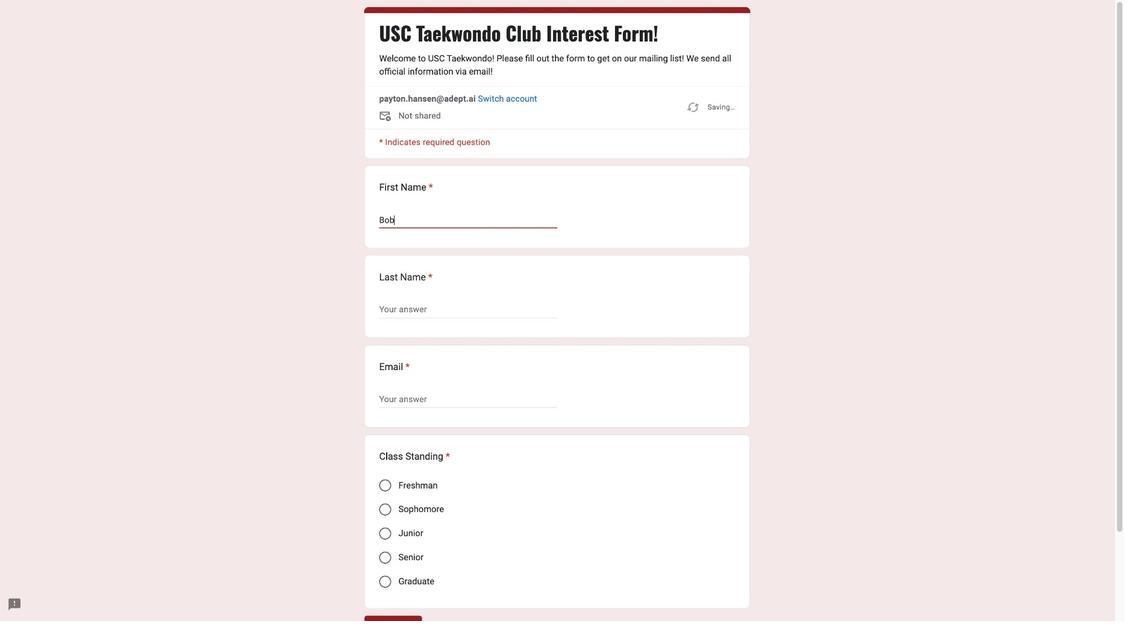 Task type: describe. For each thing, give the bounding box(es) containing it.
sophomore image
[[379, 504, 391, 516]]

junior image
[[379, 528, 391, 540]]

Graduate radio
[[379, 576, 391, 588]]

senior image
[[379, 552, 391, 564]]

4 heading from the top
[[379, 360, 410, 375]]

your email and google account are not part of your response image
[[379, 110, 394, 124]]

3 heading from the top
[[379, 270, 433, 285]]

report a problem to google image
[[7, 598, 22, 612]]

freshman image
[[379, 480, 391, 492]]

2 heading from the top
[[379, 181, 433, 195]]

your email and google account are not part of your response image
[[379, 110, 399, 124]]



Task type: locate. For each thing, give the bounding box(es) containing it.
None text field
[[379, 303, 557, 317], [379, 393, 557, 407], [379, 303, 557, 317], [379, 393, 557, 407]]

Junior radio
[[379, 528, 391, 540]]

status
[[686, 93, 735, 122]]

Senior radio
[[379, 552, 391, 564]]

None text field
[[379, 213, 557, 227]]

graduate image
[[379, 576, 391, 588]]

Sophomore radio
[[379, 504, 391, 516]]

required question element
[[426, 181, 433, 195], [426, 270, 433, 285], [403, 360, 410, 375], [443, 450, 450, 464]]

5 heading from the top
[[379, 450, 450, 464]]

Freshman radio
[[379, 480, 391, 492]]

1 heading from the top
[[379, 21, 658, 45]]

list
[[364, 166, 750, 609]]

heading
[[379, 21, 658, 45], [379, 181, 433, 195], [379, 270, 433, 285], [379, 360, 410, 375], [379, 450, 450, 464]]



Task type: vqa. For each thing, say whether or not it's contained in the screenshot.
4th heading from the top
yes



